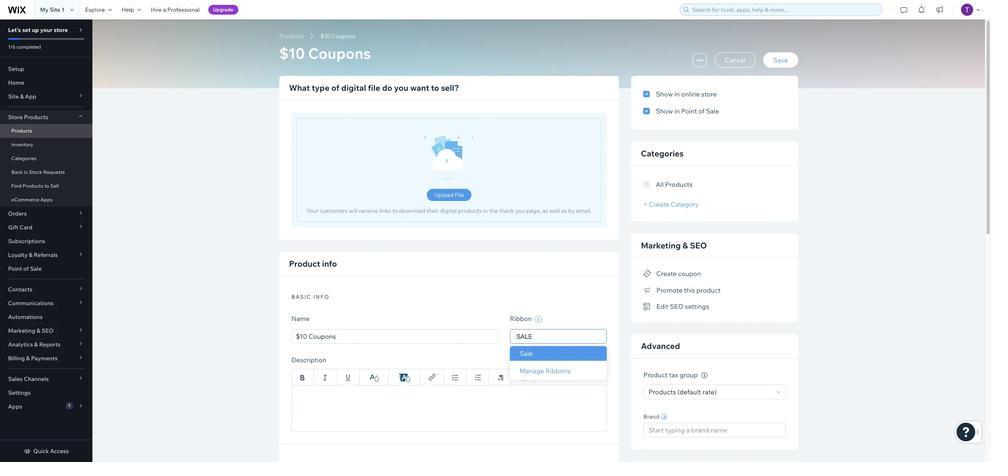 Task type: describe. For each thing, give the bounding box(es) containing it.
reports
[[39, 341, 61, 349]]

product for product info
[[289, 259, 321, 269]]

quick access
[[33, 448, 69, 455]]

links
[[380, 207, 391, 215]]

the
[[490, 207, 498, 215]]

2 horizontal spatial to
[[431, 83, 440, 93]]

contacts button
[[0, 283, 93, 297]]

1 vertical spatial you
[[516, 207, 526, 215]]

sales channels
[[8, 376, 49, 383]]

upload file
[[435, 191, 464, 199]]

home
[[8, 79, 24, 86]]

billing & payments
[[8, 355, 58, 362]]

a
[[163, 6, 166, 13]]

point of sale
[[8, 265, 42, 273]]

info tooltip image
[[702, 373, 708, 379]]

1 vertical spatial of
[[699, 107, 705, 115]]

categories link
[[0, 152, 93, 166]]

1 vertical spatial coupons
[[308, 44, 371, 62]]

0 vertical spatial create
[[650, 200, 670, 209]]

+ create category
[[644, 200, 700, 209]]

ecommerce
[[11, 197, 39, 203]]

analytics & reports
[[8, 341, 61, 349]]

& for the analytics & reports dropdown button
[[34, 341, 38, 349]]

basic info
[[292, 294, 330, 300]]

communications button
[[0, 297, 93, 310]]

marketing inside $10 coupons form
[[642, 241, 681, 251]]

download
[[399, 207, 426, 215]]

help
[[122, 6, 134, 13]]

gift card button
[[0, 221, 93, 235]]

Select box search field
[[517, 330, 601, 344]]

seo inside marketing & seo dropdown button
[[42, 327, 54, 335]]

$10 coupons form
[[93, 19, 992, 463]]

marketing & seo button
[[0, 324, 93, 338]]

contacts
[[8, 286, 32, 293]]

0 horizontal spatial products link
[[0, 124, 93, 138]]

what type of digital file do you want to sell?
[[289, 83, 459, 93]]

2 as from the left
[[562, 207, 568, 215]]

0 vertical spatial seo
[[690, 241, 708, 251]]

advanced
[[642, 341, 681, 351]]

sales channels button
[[0, 372, 93, 386]]

professional
[[167, 6, 200, 13]]

your customers will receive links to download their digital products in the thank you page, as well as by email.
[[307, 207, 592, 215]]

by
[[569, 207, 575, 215]]

1 inside sidebar element
[[68, 403, 70, 409]]

0 vertical spatial $10 coupons
[[321, 32, 356, 40]]

name
[[292, 315, 310, 323]]

promote image
[[644, 287, 652, 294]]

their
[[427, 207, 439, 215]]

loyalty
[[8, 252, 28, 259]]

edit
[[657, 303, 669, 311]]

& for site & app 'dropdown button'
[[20, 93, 24, 100]]

sell
[[50, 183, 59, 189]]

inventory
[[11, 142, 33, 148]]

Start typing a brand name field
[[647, 424, 784, 437]]

edit seo settings button
[[644, 301, 710, 313]]

app
[[25, 93, 36, 100]]

1 as from the left
[[543, 207, 549, 215]]

in left 'the'
[[483, 207, 488, 215]]

categories inside sidebar element
[[11, 155, 37, 161]]

billing
[[8, 355, 25, 362]]

ai
[[587, 357, 593, 365]]

product tax group
[[644, 371, 700, 379]]

1 horizontal spatial of
[[332, 83, 340, 93]]

loyalty & referrals
[[8, 252, 58, 259]]

all products
[[657, 181, 693, 189]]

marketing & seo inside dropdown button
[[8, 327, 54, 335]]

receive
[[359, 207, 378, 215]]

0 vertical spatial $10
[[321, 32, 331, 40]]

hire a professional link
[[146, 0, 205, 19]]

Search for tools, apps, help & more... field
[[691, 4, 880, 15]]

categories inside $10 coupons form
[[642, 148, 684, 159]]

promote coupon image
[[644, 271, 652, 278]]

point inside point of sale 'link'
[[8, 265, 22, 273]]

to inside sidebar element
[[44, 183, 49, 189]]

my site 1
[[40, 6, 64, 13]]

text
[[595, 357, 607, 365]]

show in online store
[[657, 90, 717, 98]]

access
[[50, 448, 69, 455]]

products inside dropdown button
[[24, 114, 48, 121]]

find products to sell link
[[0, 179, 93, 193]]

cancel button
[[715, 52, 756, 68]]

basic
[[292, 294, 312, 300]]

1 horizontal spatial digital
[[440, 207, 457, 215]]

automations
[[8, 314, 43, 321]]

back in stock requests link
[[0, 166, 93, 179]]

product info
[[289, 259, 337, 269]]

(default
[[678, 388, 702, 396]]

upgrade button
[[208, 5, 238, 15]]

orders
[[8, 210, 27, 217]]

inventory link
[[0, 138, 93, 152]]

false text field
[[292, 385, 607, 432]]

edit seo settings
[[657, 303, 710, 311]]

thank
[[500, 207, 515, 215]]

show for show in online store
[[657, 90, 674, 98]]

create coupon
[[657, 270, 702, 278]]

marketing inside dropdown button
[[8, 327, 35, 335]]

site & app
[[8, 93, 36, 100]]

point inside $10 coupons form
[[682, 107, 698, 115]]

back
[[11, 169, 23, 175]]

promote
[[657, 286, 683, 294]]

analytics
[[8, 341, 33, 349]]

gift
[[8, 224, 18, 231]]

store products
[[8, 114, 48, 121]]

info for basic info
[[314, 294, 330, 300]]

product for product tax group
[[644, 371, 668, 379]]

type
[[312, 83, 330, 93]]

& inside $10 coupons form
[[683, 241, 689, 251]]

seo inside edit seo settings button
[[671, 303, 684, 311]]

back in stock requests
[[11, 169, 65, 175]]

sale inside point of sale 'link'
[[30, 265, 42, 273]]

coupon
[[679, 270, 702, 278]]

your
[[40, 26, 52, 34]]

upgrade
[[213, 6, 234, 13]]



Task type: vqa. For each thing, say whether or not it's contained in the screenshot.
Multi-
no



Task type: locate. For each thing, give the bounding box(es) containing it.
of down "online"
[[699, 107, 705, 115]]

0 vertical spatial show
[[657, 90, 674, 98]]

0 horizontal spatial digital
[[342, 83, 366, 93]]

your
[[307, 207, 319, 215]]

0 horizontal spatial 1
[[62, 6, 64, 13]]

file
[[455, 191, 464, 199]]

store
[[8, 114, 23, 121]]

1 horizontal spatial categories
[[642, 148, 684, 159]]

sale down show in online store
[[707, 107, 720, 115]]

0 horizontal spatial as
[[543, 207, 549, 215]]

0 horizontal spatial of
[[23, 265, 29, 273]]

1 vertical spatial product
[[644, 371, 668, 379]]

0 horizontal spatial you
[[394, 83, 409, 93]]

0 horizontal spatial store
[[54, 26, 68, 34]]

set
[[22, 26, 31, 34]]

& for marketing & seo dropdown button
[[37, 327, 40, 335]]

find
[[11, 183, 21, 189]]

1 vertical spatial 1
[[68, 403, 70, 409]]

apps
[[40, 197, 53, 203], [8, 403, 22, 411]]

1 vertical spatial seo
[[671, 303, 684, 311]]

to right the links
[[393, 207, 398, 215]]

1 horizontal spatial as
[[562, 207, 568, 215]]

of right type
[[332, 83, 340, 93]]

info for product info
[[322, 259, 337, 269]]

quick
[[33, 448, 49, 455]]

do
[[382, 83, 393, 93]]

digital right their
[[440, 207, 457, 215]]

settings
[[686, 303, 710, 311]]

1 vertical spatial $10
[[280, 44, 305, 62]]

1 horizontal spatial site
[[50, 6, 60, 13]]

1 vertical spatial marketing & seo
[[8, 327, 54, 335]]

store inside $10 coupons form
[[702, 90, 717, 98]]

1 show from the top
[[657, 90, 674, 98]]

save button
[[764, 52, 799, 68]]

category
[[671, 200, 700, 209]]

2 vertical spatial to
[[393, 207, 398, 215]]

explore
[[85, 6, 105, 13]]

& for billing & payments popup button
[[26, 355, 30, 362]]

to left sell in the left of the page
[[44, 183, 49, 189]]

marketing & seo inside $10 coupons form
[[642, 241, 708, 251]]

seo settings image
[[644, 303, 652, 311]]

2 vertical spatial sale
[[520, 350, 533, 358]]

tax
[[670, 371, 679, 379]]

site inside 'dropdown button'
[[8, 93, 19, 100]]

& inside 'dropdown button'
[[20, 93, 24, 100]]

hire
[[151, 6, 162, 13]]

& for loyalty & referrals popup button
[[29, 252, 33, 259]]

requests
[[43, 169, 65, 175]]

0 vertical spatial sale
[[707, 107, 720, 115]]

in left "online"
[[675, 90, 680, 98]]

0 vertical spatial point
[[682, 107, 698, 115]]

1 horizontal spatial marketing
[[642, 241, 681, 251]]

apps down settings
[[8, 403, 22, 411]]

0 vertical spatial store
[[54, 26, 68, 34]]

cancel
[[725, 56, 746, 64]]

in right back
[[24, 169, 28, 175]]

0 vertical spatial product
[[289, 259, 321, 269]]

0 vertical spatial marketing
[[642, 241, 681, 251]]

as
[[543, 207, 549, 215], [562, 207, 568, 215]]

1 horizontal spatial products link
[[275, 32, 308, 40]]

0 horizontal spatial apps
[[8, 403, 22, 411]]

manage
[[520, 367, 545, 375]]

info up the basic info
[[322, 259, 337, 269]]

create right +
[[650, 200, 670, 209]]

sidebar element
[[0, 19, 93, 463]]

description
[[292, 356, 327, 364]]

automations link
[[0, 310, 93, 324]]

& up the coupon
[[683, 241, 689, 251]]

1 horizontal spatial apps
[[40, 197, 53, 203]]

1 vertical spatial info
[[314, 294, 330, 300]]

marketing up create coupon button
[[642, 241, 681, 251]]

generate
[[557, 357, 586, 365]]

info
[[322, 259, 337, 269], [314, 294, 330, 300]]

in for point
[[675, 107, 680, 115]]

1 vertical spatial point
[[8, 265, 22, 273]]

2 show from the top
[[657, 107, 674, 115]]

1 vertical spatial products link
[[0, 124, 93, 138]]

marketing & seo up create coupon button
[[642, 241, 708, 251]]

show in point of sale
[[657, 107, 720, 115]]

site & app button
[[0, 90, 93, 103]]

products link inside $10 coupons form
[[275, 32, 308, 40]]

rate)
[[703, 388, 717, 396]]

0 vertical spatial of
[[332, 83, 340, 93]]

0 horizontal spatial marketing
[[8, 327, 35, 335]]

of
[[332, 83, 340, 93], [699, 107, 705, 115], [23, 265, 29, 273]]

ribbons
[[546, 367, 571, 375]]

1 horizontal spatial seo
[[671, 303, 684, 311]]

1 horizontal spatial point
[[682, 107, 698, 115]]

product left tax
[[644, 371, 668, 379]]

ribbon
[[510, 315, 534, 323]]

sale up manage
[[520, 350, 533, 358]]

1 horizontal spatial $10
[[321, 32, 331, 40]]

0 horizontal spatial $10
[[280, 44, 305, 62]]

0 vertical spatial marketing & seo
[[642, 241, 708, 251]]

& right "billing"
[[26, 355, 30, 362]]

payments
[[31, 355, 58, 362]]

product up basic
[[289, 259, 321, 269]]

1 vertical spatial sale
[[30, 265, 42, 273]]

gift card
[[8, 224, 33, 231]]

referrals
[[34, 252, 58, 259]]

you right do
[[394, 83, 409, 93]]

completed
[[17, 44, 41, 50]]

of inside point of sale 'link'
[[23, 265, 29, 273]]

store inside sidebar element
[[54, 26, 68, 34]]

upload
[[435, 191, 454, 199]]

show for show in point of sale
[[657, 107, 674, 115]]

in for online
[[675, 90, 680, 98]]

& left reports
[[34, 341, 38, 349]]

products (default rate)
[[649, 388, 717, 396]]

products
[[458, 207, 482, 215]]

0 vertical spatial products link
[[275, 32, 308, 40]]

1/6 completed
[[8, 44, 41, 50]]

in inside sidebar element
[[24, 169, 28, 175]]

well
[[550, 207, 560, 215]]

1 down settings link
[[68, 403, 70, 409]]

0 horizontal spatial product
[[289, 259, 321, 269]]

& right "loyalty"
[[29, 252, 33, 259]]

+ create category button
[[644, 200, 700, 209]]

customers
[[320, 207, 348, 215]]

show
[[657, 90, 674, 98], [657, 107, 674, 115]]

1 horizontal spatial product
[[644, 371, 668, 379]]

2 horizontal spatial of
[[699, 107, 705, 115]]

store right "online"
[[702, 90, 717, 98]]

0 vertical spatial 1
[[62, 6, 64, 13]]

to left the sell?
[[431, 83, 440, 93]]

$10
[[321, 32, 331, 40], [280, 44, 305, 62]]

point down "loyalty"
[[8, 265, 22, 273]]

0 vertical spatial info
[[322, 259, 337, 269]]

apps down find products to sell link
[[40, 197, 53, 203]]

marketing
[[642, 241, 681, 251], [8, 327, 35, 335]]

this
[[685, 286, 696, 294]]

2 horizontal spatial seo
[[690, 241, 708, 251]]

subscriptions
[[8, 238, 45, 245]]

generate ai text button
[[545, 356, 607, 366]]

0 horizontal spatial to
[[44, 183, 49, 189]]

& up analytics & reports
[[37, 327, 40, 335]]

1 right my
[[62, 6, 64, 13]]

0 horizontal spatial categories
[[11, 155, 37, 161]]

1 horizontal spatial to
[[393, 207, 398, 215]]

store products button
[[0, 110, 93, 124]]

1 vertical spatial store
[[702, 90, 717, 98]]

0 vertical spatial digital
[[342, 83, 366, 93]]

all
[[657, 181, 664, 189]]

2 vertical spatial seo
[[42, 327, 54, 335]]

ecommerce apps
[[11, 197, 53, 203]]

manage ribbons button
[[510, 362, 607, 381]]

loyalty & referrals button
[[0, 248, 93, 262]]

in for stock
[[24, 169, 28, 175]]

1 vertical spatial site
[[8, 93, 19, 100]]

1 vertical spatial to
[[44, 183, 49, 189]]

manage ribbons
[[520, 367, 571, 375]]

marketing & seo up analytics & reports
[[8, 327, 54, 335]]

0 horizontal spatial point
[[8, 265, 22, 273]]

0 horizontal spatial marketing & seo
[[8, 327, 54, 335]]

1 vertical spatial $10 coupons
[[280, 44, 371, 62]]

1 vertical spatial create
[[657, 270, 677, 278]]

1 horizontal spatial 1
[[68, 403, 70, 409]]

2 horizontal spatial sale
[[707, 107, 720, 115]]

as left by
[[562, 207, 568, 215]]

setup link
[[0, 62, 93, 76]]

marketing up analytics
[[8, 327, 35, 335]]

sale down loyalty & referrals
[[30, 265, 42, 273]]

you left page,
[[516, 207, 526, 215]]

page,
[[527, 207, 542, 215]]

up
[[32, 26, 39, 34]]

categories up all at the right top of page
[[642, 148, 684, 159]]

sell?
[[441, 83, 459, 93]]

of down loyalty & referrals
[[23, 265, 29, 273]]

1 vertical spatial marketing
[[8, 327, 35, 335]]

0 vertical spatial to
[[431, 83, 440, 93]]

info right basic
[[314, 294, 330, 300]]

site down 'home' in the left top of the page
[[8, 93, 19, 100]]

seo right edit
[[671, 303, 684, 311]]

2 vertical spatial of
[[23, 265, 29, 273]]

seo down automations link
[[42, 327, 54, 335]]

1 vertical spatial apps
[[8, 403, 22, 411]]

& left app
[[20, 93, 24, 100]]

quick access button
[[24, 448, 69, 455]]

1/6
[[8, 44, 15, 50]]

products
[[280, 32, 304, 40], [24, 114, 48, 121], [11, 128, 32, 134], [666, 181, 693, 189], [22, 183, 43, 189], [649, 388, 677, 396]]

1 horizontal spatial sale
[[520, 350, 533, 358]]

ecommerce apps link
[[0, 193, 93, 207]]

1 vertical spatial show
[[657, 107, 674, 115]]

group
[[680, 371, 698, 379]]

0 vertical spatial you
[[394, 83, 409, 93]]

seo up the coupon
[[690, 241, 708, 251]]

file
[[368, 83, 381, 93]]

create inside button
[[657, 270, 677, 278]]

find products to sell
[[11, 183, 59, 189]]

brand
[[644, 413, 660, 421]]

0 horizontal spatial seo
[[42, 327, 54, 335]]

1 horizontal spatial store
[[702, 90, 717, 98]]

0 horizontal spatial site
[[8, 93, 19, 100]]

show left "online"
[[657, 90, 674, 98]]

in down show in online store
[[675, 107, 680, 115]]

0 vertical spatial coupons
[[332, 32, 356, 40]]

let's set up your store
[[8, 26, 68, 34]]

as left "well"
[[543, 207, 549, 215]]

$10 coupons
[[321, 32, 356, 40], [280, 44, 371, 62]]

Add a product name text field
[[292, 329, 498, 344]]

0 vertical spatial site
[[50, 6, 60, 13]]

what
[[289, 83, 310, 93]]

show down show in online store
[[657, 107, 674, 115]]

1 horizontal spatial you
[[516, 207, 526, 215]]

point down "online"
[[682, 107, 698, 115]]

billing & payments button
[[0, 352, 93, 366]]

1 vertical spatial digital
[[440, 207, 457, 215]]

digital
[[342, 83, 366, 93], [440, 207, 457, 215]]

product
[[697, 286, 721, 294]]

store right your
[[54, 26, 68, 34]]

1 horizontal spatial marketing & seo
[[642, 241, 708, 251]]

categories down inventory
[[11, 155, 37, 161]]

create up promote
[[657, 270, 677, 278]]

digital left file
[[342, 83, 366, 93]]

analytics & reports button
[[0, 338, 93, 352]]

help button
[[117, 0, 146, 19]]

0 vertical spatial apps
[[40, 197, 53, 203]]

site right my
[[50, 6, 60, 13]]

0 horizontal spatial sale
[[30, 265, 42, 273]]



